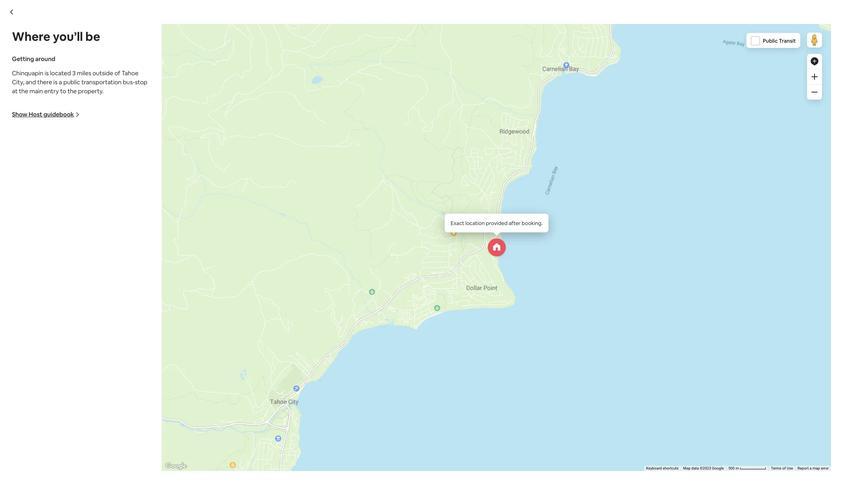 Task type: locate. For each thing, give the bounding box(es) containing it.
bus-
[[123, 78, 135, 86]]

a inside haley is a superhost superhosts are experienced, highly rated hosts who are committed to providing great stays for guests.
[[232, 285, 235, 293]]

your up rental
[[229, 257, 242, 265]]

0 horizontal spatial map data ©2023 google
[[481, 142, 521, 146]]

1 horizontal spatial of
[[504, 315, 508, 321]]

: left the within
[[463, 263, 464, 270]]

1 vertical spatial map
[[684, 467, 691, 471]]

terms of use
[[772, 467, 794, 471]]

0 horizontal spatial outside
[[93, 69, 113, 77]]

©2023
[[497, 142, 509, 146], [700, 467, 712, 471]]

map data ©2023 google inside where you'll be dialog
[[684, 467, 725, 471]]

to left providing
[[241, 306, 247, 314]]

0 horizontal spatial haley
[[209, 285, 225, 293]]

of left use
[[783, 467, 786, 471]]

0 horizontal spatial google
[[510, 142, 521, 146]]

zoom out image down zoom in image
[[609, 32, 615, 38]]

0 vertical spatial map
[[481, 142, 488, 146]]

reviews
[[564, 16, 579, 22]]

1 vertical spatial response
[[422, 263, 449, 270]]

is up superhosts
[[226, 285, 231, 293]]

500 m button for left keyboard shortcuts button
[[524, 142, 567, 147]]

zoom out image down zoom in icon
[[812, 89, 818, 95]]

transit
[[780, 37, 797, 44]]

0 horizontal spatial 500 m
[[526, 142, 537, 146]]

0 vertical spatial google
[[510, 142, 521, 146]]

500 m button
[[524, 142, 567, 147], [727, 466, 769, 472]]

1 horizontal spatial ©2023
[[700, 467, 712, 471]]

in left the after
[[229, 394, 234, 402]]

1 response from the top
[[422, 249, 449, 257]]

outside inside chinquapin is located 3 miles outside of tahoe city, and there is a public transportation bus-stop at the main entry to the property.
[[93, 69, 113, 77]]

in right joined
[[257, 218, 261, 225]]

0 horizontal spatial google image
[[164, 462, 189, 472]]

1 vertical spatial your
[[460, 309, 469, 315]]

0 vertical spatial haley
[[281, 205, 302, 215]]

map
[[481, 142, 488, 146], [684, 467, 691, 471]]

to left know at the bottom of the page
[[237, 363, 245, 374]]

0 vertical spatial shortcuts
[[460, 142, 476, 146]]

map data ©2023 google for left keyboard shortcuts button
[[481, 142, 521, 146]]

more
[[226, 159, 241, 167]]

pm
[[263, 394, 272, 402]]

·
[[555, 16, 556, 22]]

©2023 inside where you'll be dialog
[[700, 467, 712, 471]]

your up app.
[[460, 309, 469, 315]]

2 are from the left
[[352, 297, 361, 305]]

1 horizontal spatial m
[[736, 467, 740, 471]]

who
[[339, 297, 351, 305]]

are down superhost
[[242, 297, 250, 305]]

language
[[422, 236, 449, 243]]

1 horizontal spatial a
[[232, 285, 235, 293]]

:
[[449, 236, 451, 243], [461, 249, 463, 257], [463, 263, 464, 270]]

1 horizontal spatial map data ©2023 google
[[684, 467, 725, 471]]

located
[[50, 69, 71, 77]]

2016
[[284, 218, 295, 225]]

response down response rate : 100%
[[422, 263, 449, 270]]

shortcuts inside where you'll be dialog
[[663, 467, 679, 471]]

0 vertical spatial ©2023
[[497, 142, 509, 146]]

identity verified
[[272, 236, 316, 243]]

airbnb
[[517, 315, 531, 321]]

a down "located"
[[59, 78, 62, 86]]

response down language
[[422, 249, 449, 257]]

keyboard
[[444, 142, 459, 146], [647, 467, 662, 471]]

0 vertical spatial your
[[229, 257, 242, 265]]

2 vertical spatial of
[[783, 467, 786, 471]]

report
[[798, 467, 809, 471]]

map inside where you'll be dialog
[[684, 467, 691, 471]]

google map
showing 3 points of interest. region
[[201, 0, 681, 232]]

haley inside hosted by haley joined in october 2016
[[281, 205, 302, 215]]

1 horizontal spatial google
[[713, 467, 725, 471]]

0 vertical spatial show
[[12, 111, 27, 118]]

1 vertical spatial to
[[241, 306, 247, 314]]

are right who
[[352, 297, 361, 305]]

be
[[85, 29, 100, 44]]

1 horizontal spatial 500 m button
[[727, 466, 769, 472]]

google image
[[211, 137, 236, 147], [164, 462, 189, 472]]

0 horizontal spatial keyboard shortcuts
[[444, 142, 476, 146]]

a up superhosts
[[232, 285, 235, 293]]

󰀃
[[327, 235, 330, 244]]

0 horizontal spatial of
[[115, 69, 120, 77]]

know
[[247, 363, 268, 374]]

google
[[510, 142, 521, 146], [713, 467, 725, 471]]

0 vertical spatial response
[[422, 249, 449, 257]]

of right never
[[504, 315, 508, 321]]

©2023 for left keyboard shortcuts button
[[497, 142, 509, 146]]

map for left keyboard shortcuts button
[[481, 142, 488, 146]]

host inside contact host link
[[456, 287, 469, 295]]

zoom out image
[[609, 32, 615, 38], [812, 89, 818, 95]]

1 horizontal spatial in
[[257, 218, 261, 225]]

is up the entry
[[53, 78, 58, 86]]

m inside where you'll be dialog
[[736, 467, 740, 471]]

haley is a superhost superhosts are experienced, highly rated hosts who are committed to providing great stays for guests.
[[209, 285, 361, 314]]

have
[[321, 268, 334, 276]]

0 horizontal spatial are
[[242, 297, 250, 305]]

1 horizontal spatial 500 m
[[729, 467, 740, 471]]

2 vertical spatial to
[[237, 363, 245, 374]]

your inside to protect your payment, never transfer money or communicate outside of the airbnb website or app.
[[460, 309, 469, 315]]

show for show more
[[209, 159, 225, 167]]

show for show host guidebook
[[12, 111, 27, 118]]

keyboard inside where you'll be dialog
[[647, 467, 662, 471]]

chinquapin is located 3 miles outside of tahoe city, and there is a public transportation bus-stop at the main entry to the property.
[[12, 69, 148, 95]]

or
[[452, 315, 457, 321], [454, 321, 459, 327]]

data inside where you'll be dialog
[[692, 467, 699, 471]]

the down the public
[[68, 87, 77, 95]]

0 horizontal spatial show
[[12, 111, 27, 118]]

1 horizontal spatial outside
[[487, 315, 503, 321]]

of
[[115, 69, 120, 77], [504, 315, 508, 321], [783, 467, 786, 471]]

0 vertical spatial host
[[29, 111, 42, 118]]

of inside to protect your payment, never transfer money or communicate outside of the airbnb website or app.
[[504, 315, 508, 321]]

1 vertical spatial show
[[209, 159, 225, 167]]

1 vertical spatial of
[[504, 315, 508, 321]]

data
[[489, 142, 496, 146], [692, 467, 699, 471]]

0 horizontal spatial your
[[229, 257, 242, 265]]

your
[[229, 257, 242, 265], [460, 309, 469, 315]]

0 vertical spatial outside
[[93, 69, 113, 77]]

0 vertical spatial 500
[[526, 142, 532, 146]]

in
[[257, 218, 261, 225], [229, 394, 234, 402]]

of left tahoe
[[115, 69, 120, 77]]

1 horizontal spatial keyboard shortcuts
[[647, 467, 679, 471]]

0 horizontal spatial data
[[489, 142, 496, 146]]

around
[[35, 55, 55, 63]]

guidebook
[[43, 111, 74, 118]]

500 inside where you'll be dialog
[[729, 467, 735, 471]]

0 horizontal spatial m
[[533, 142, 536, 146]]

1 vertical spatial haley
[[209, 285, 225, 293]]

500 for keyboard shortcuts button to the right
[[729, 467, 735, 471]]

1 vertical spatial outside
[[487, 315, 503, 321]]

10
[[209, 421, 215, 429]]

keyboard shortcuts inside where you'll be dialog
[[647, 467, 679, 471]]

1 horizontal spatial are
[[352, 297, 361, 305]]

the
[[209, 268, 220, 276]]

your stay location, map pin image
[[488, 239, 506, 257]]

1 vertical spatial google
[[713, 467, 725, 471]]

1 vertical spatial ©2023
[[700, 467, 712, 471]]

1 vertical spatial data
[[692, 467, 699, 471]]

500 m button inside where you'll be dialog
[[727, 466, 769, 472]]

2 horizontal spatial the
[[509, 315, 516, 321]]

to inside chinquapin is located 3 miles outside of tahoe city, and there is a public transportation bus-stop at the main entry to the property.
[[60, 87, 66, 95]]

host for show
[[29, 111, 42, 118]]

1 horizontal spatial map
[[684, 467, 691, 471]]

1 horizontal spatial haley
[[281, 205, 302, 215]]

0 horizontal spatial keyboard
[[444, 142, 459, 146]]

2 response from the top
[[422, 263, 449, 270]]

1 vertical spatial in
[[229, 394, 234, 402]]

show down at
[[12, 111, 27, 118]]

0 vertical spatial m
[[533, 142, 536, 146]]

haley up superhosts
[[209, 285, 225, 293]]

1 vertical spatial host
[[456, 287, 469, 295]]

host right contact
[[456, 287, 469, 295]]

1 horizontal spatial 500
[[729, 467, 735, 471]]

response time : within an hour
[[422, 263, 504, 270]]

needs!
[[346, 268, 364, 276]]

0 horizontal spatial in
[[229, 394, 234, 402]]

m for left keyboard shortcuts button
[[533, 142, 536, 146]]

1 horizontal spatial host
[[456, 287, 469, 295]]

your stay location, map pin image
[[410, 48, 428, 66]]

use
[[787, 467, 794, 471]]

google inside where you'll be dialog
[[713, 467, 725, 471]]

0 horizontal spatial 500 m button
[[524, 142, 567, 147]]

add a place to the map image
[[811, 57, 820, 66]]

website
[[437, 321, 453, 327]]

house rules
[[209, 382, 242, 390]]

1 horizontal spatial shortcuts
[[663, 467, 679, 471]]

: left english
[[449, 236, 451, 243]]

the right at
[[19, 87, 28, 95]]

1 vertical spatial keyboard
[[647, 467, 662, 471]]

error
[[822, 467, 830, 471]]

0 horizontal spatial host
[[29, 111, 42, 118]]

0 vertical spatial zoom out image
[[609, 32, 615, 38]]

your inside during your stay the rental office is available, should you have any needs!
[[229, 257, 242, 265]]

zoom in image
[[812, 74, 818, 80]]

0 vertical spatial keyboard
[[444, 142, 459, 146]]

: left 100%
[[461, 249, 463, 257]]

0 horizontal spatial shortcuts
[[460, 142, 476, 146]]

is right office
[[258, 268, 262, 276]]

to right the entry
[[60, 87, 66, 95]]

4:00
[[250, 394, 262, 402]]

1 vertical spatial shortcuts
[[663, 467, 679, 471]]

3
[[72, 69, 76, 77]]

language : english
[[422, 236, 471, 243]]

and
[[26, 78, 36, 86]]

0 vertical spatial map data ©2023 google
[[481, 142, 521, 146]]

is
[[45, 69, 49, 77], [53, 78, 58, 86], [258, 268, 262, 276], [226, 285, 231, 293]]

response for response time
[[422, 263, 449, 270]]

1 vertical spatial google image
[[164, 462, 189, 472]]

1 vertical spatial m
[[736, 467, 740, 471]]

1 vertical spatial 500 m button
[[727, 466, 769, 472]]

100%
[[464, 249, 478, 257]]

0 horizontal spatial 500
[[526, 142, 532, 146]]

you'll
[[53, 29, 83, 44]]

2 vertical spatial a
[[810, 467, 812, 471]]

2 vertical spatial :
[[463, 263, 464, 270]]

stays
[[292, 306, 307, 314]]

0 vertical spatial keyboard shortcuts
[[444, 142, 476, 146]]

should
[[290, 268, 308, 276]]

zoom in image
[[609, 17, 615, 23]]

hosts
[[323, 297, 338, 305]]

500 m
[[526, 142, 537, 146], [729, 467, 740, 471]]

1 horizontal spatial google image
[[211, 137, 236, 147]]

report a map error
[[798, 467, 830, 471]]

where
[[12, 29, 50, 44]]

1 horizontal spatial data
[[692, 467, 699, 471]]

1 vertical spatial 500 m
[[729, 467, 740, 471]]

haley up the 2016
[[281, 205, 302, 215]]

rules
[[228, 382, 242, 390]]

0 vertical spatial to
[[60, 87, 66, 95]]

1 vertical spatial 500
[[729, 467, 735, 471]]

of inside chinquapin is located 3 miles outside of tahoe city, and there is a public transportation bus-stop at the main entry to the property.
[[115, 69, 120, 77]]

money
[[437, 315, 451, 321]]

show inside where you'll be dialog
[[12, 111, 27, 118]]

500 m button for keyboard shortcuts button to the right
[[727, 466, 769, 472]]

m for keyboard shortcuts button to the right
[[736, 467, 740, 471]]

outside up the transportation
[[93, 69, 113, 77]]

outside left transfer
[[487, 315, 503, 321]]

show left more
[[209, 159, 225, 167]]

22
[[558, 16, 563, 22]]

10 guests maximum
[[209, 421, 264, 429]]

map data ©2023 google
[[481, 142, 521, 146], [684, 467, 725, 471]]

the left "airbnb"
[[509, 315, 516, 321]]

1 vertical spatial keyboard shortcuts
[[647, 467, 679, 471]]

october
[[262, 218, 283, 225]]

host down main
[[29, 111, 42, 118]]

outside
[[93, 69, 113, 77], [487, 315, 503, 321]]

keyboard shortcuts button
[[444, 142, 476, 147], [647, 466, 679, 472]]

1 horizontal spatial keyboard
[[647, 467, 662, 471]]

1 horizontal spatial the
[[68, 87, 77, 95]]

google for left keyboard shortcuts button
[[510, 142, 521, 146]]

hour
[[491, 263, 504, 270]]

hosted
[[239, 205, 268, 215]]

0 vertical spatial data
[[489, 142, 496, 146]]

0 vertical spatial of
[[115, 69, 120, 77]]

public
[[63, 78, 80, 86]]

public
[[764, 37, 778, 44]]

host for contact
[[456, 287, 469, 295]]

transportation
[[81, 78, 122, 86]]

1 horizontal spatial show
[[209, 159, 225, 167]]

0 vertical spatial google image
[[211, 137, 236, 147]]

host inside where you'll be dialog
[[29, 111, 42, 118]]

the
[[19, 87, 28, 95], [68, 87, 77, 95], [509, 315, 516, 321]]

1 horizontal spatial your
[[460, 309, 469, 315]]

0 horizontal spatial ©2023
[[497, 142, 509, 146]]

response
[[422, 249, 449, 257], [422, 263, 449, 270]]

©2023 for keyboard shortcuts button to the right
[[700, 467, 712, 471]]

0 horizontal spatial a
[[59, 78, 62, 86]]

a left the map
[[810, 467, 812, 471]]

things
[[209, 363, 235, 374]]

guests
[[217, 421, 235, 429]]

0 horizontal spatial map
[[481, 142, 488, 146]]



Task type: vqa. For each thing, say whether or not it's contained in the screenshot.
the 22
yes



Task type: describe. For each thing, give the bounding box(es) containing it.
2 horizontal spatial of
[[783, 467, 786, 471]]

or right "money"
[[452, 315, 457, 321]]

committed
[[209, 306, 240, 314]]

public transit
[[764, 37, 797, 44]]

time
[[450, 263, 463, 270]]

where you'll be dialog
[[0, 0, 844, 484]]

during
[[209, 257, 228, 265]]

map for keyboard shortcuts button to the right
[[684, 467, 691, 471]]

to
[[437, 309, 442, 315]]

protect
[[443, 309, 459, 315]]

getting
[[12, 55, 34, 63]]

you
[[309, 268, 319, 276]]

check-in after 4:00 pm
[[209, 394, 272, 402]]

to inside haley is a superhost superhosts are experienced, highly rated hosts who are committed to providing great stays for guests.
[[241, 306, 247, 314]]

response for response rate
[[422, 249, 449, 257]]

is inside haley is a superhost superhosts are experienced, highly rated hosts who are committed to providing great stays for guests.
[[226, 285, 231, 293]]

stop
[[135, 78, 148, 86]]

google map
showing 7 points of interest. region
[[87, 0, 844, 484]]

is up there
[[45, 69, 49, 77]]

0 horizontal spatial zoom out image
[[609, 32, 615, 38]]

am
[[273, 408, 283, 415]]

drag pegman onto the map to open street view image
[[808, 33, 823, 48]]

rate
[[450, 249, 461, 257]]

rental
[[221, 268, 238, 276]]

at
[[12, 87, 18, 95]]

great
[[276, 306, 291, 314]]

before
[[237, 408, 256, 415]]

by
[[269, 205, 279, 215]]

map data ©2023 google for keyboard shortcuts button to the right
[[684, 467, 725, 471]]

or left app.
[[454, 321, 459, 327]]

an
[[483, 263, 490, 270]]

terms
[[772, 467, 782, 471]]

communicate
[[458, 315, 486, 321]]

contact host
[[431, 287, 469, 295]]

transfer
[[503, 309, 520, 315]]

never
[[491, 309, 502, 315]]

payment,
[[470, 309, 490, 315]]

shortcuts for left keyboard shortcuts button
[[460, 142, 476, 146]]

0 horizontal spatial keyboard shortcuts button
[[444, 142, 476, 147]]

superhosts
[[209, 297, 240, 305]]

rated
[[307, 297, 322, 305]]

google for keyboard shortcuts button to the right
[[713, 467, 725, 471]]

10:00
[[257, 408, 272, 415]]

there
[[37, 78, 52, 86]]

property.
[[78, 87, 104, 95]]

chinquapin
[[12, 69, 43, 77]]

500 m inside where you'll be dialog
[[729, 467, 740, 471]]

500 for left keyboard shortcuts button
[[526, 142, 532, 146]]

keyboard for left keyboard shortcuts button
[[444, 142, 459, 146]]

the inside to protect your payment, never transfer money or communicate outside of the airbnb website or app.
[[509, 315, 516, 321]]

any
[[335, 268, 345, 276]]

english
[[452, 236, 471, 243]]

: for time
[[463, 263, 464, 270]]

contact
[[431, 287, 454, 295]]

is inside during your stay the rental office is available, should you have any needs!
[[258, 268, 262, 276]]

shortcuts for keyboard shortcuts button to the right
[[663, 467, 679, 471]]

: for rate
[[461, 249, 463, 257]]

superhost
[[236, 285, 266, 293]]

outside inside to protect your payment, never transfer money or communicate outside of the airbnb website or app.
[[487, 315, 503, 321]]

office
[[240, 268, 257, 276]]

1 vertical spatial zoom out image
[[812, 89, 818, 95]]

checkout before 10:00 am
[[209, 408, 283, 415]]

1 are from the left
[[242, 297, 250, 305]]

within
[[465, 263, 482, 270]]

in inside hosted by haley joined in october 2016
[[257, 218, 261, 225]]

report a map error link
[[798, 467, 830, 471]]

a inside chinquapin is located 3 miles outside of tahoe city, and there is a public transportation bus-stop at the main entry to the property.
[[59, 78, 62, 86]]

city,
[[12, 78, 24, 86]]

checkout
[[209, 408, 236, 415]]

app.
[[460, 321, 469, 327]]

available,
[[263, 268, 289, 276]]

verified
[[295, 236, 316, 243]]

hosted by haley joined in october 2016
[[239, 205, 302, 225]]

experienced,
[[252, 297, 288, 305]]

4.95 · 22 reviews
[[545, 16, 579, 22]]

show more
[[209, 159, 241, 167]]

4.95
[[545, 16, 554, 22]]

show host guidebook
[[12, 111, 74, 118]]

to protect your payment, never transfer money or communicate outside of the airbnb website or app.
[[437, 309, 531, 327]]

things to know
[[209, 363, 268, 374]]

response rate : 100%
[[422, 249, 478, 257]]

identity
[[272, 236, 293, 243]]

for
[[308, 306, 316, 314]]

during your stay the rental office is available, should you have any needs!
[[209, 257, 364, 276]]

keyboard for keyboard shortcuts button to the right
[[647, 467, 662, 471]]

check-
[[209, 394, 229, 402]]

tahoe
[[122, 69, 139, 77]]

0 horizontal spatial the
[[19, 87, 28, 95]]

maximum
[[236, 421, 264, 429]]

data for keyboard shortcuts button to the right
[[692, 467, 699, 471]]

data for left keyboard shortcuts button
[[489, 142, 496, 146]]

keyboard shortcuts for keyboard shortcuts button to the right
[[647, 467, 679, 471]]

show host guidebook link
[[12, 111, 80, 118]]

after
[[235, 394, 248, 402]]

1 horizontal spatial keyboard shortcuts button
[[647, 466, 679, 472]]

contact host link
[[422, 282, 478, 300]]

house
[[209, 382, 227, 390]]

main
[[30, 87, 43, 95]]

where you'll be
[[12, 29, 100, 44]]

guests.
[[317, 306, 337, 314]]

2 horizontal spatial a
[[810, 467, 812, 471]]

keyboard shortcuts for left keyboard shortcuts button
[[444, 142, 476, 146]]

miles
[[77, 69, 91, 77]]

0 vertical spatial 500 m
[[526, 142, 537, 146]]

haley inside haley is a superhost superhosts are experienced, highly rated hosts who are committed to providing great stays for guests.
[[209, 285, 225, 293]]

0 vertical spatial :
[[449, 236, 451, 243]]

getting around
[[12, 55, 55, 63]]



